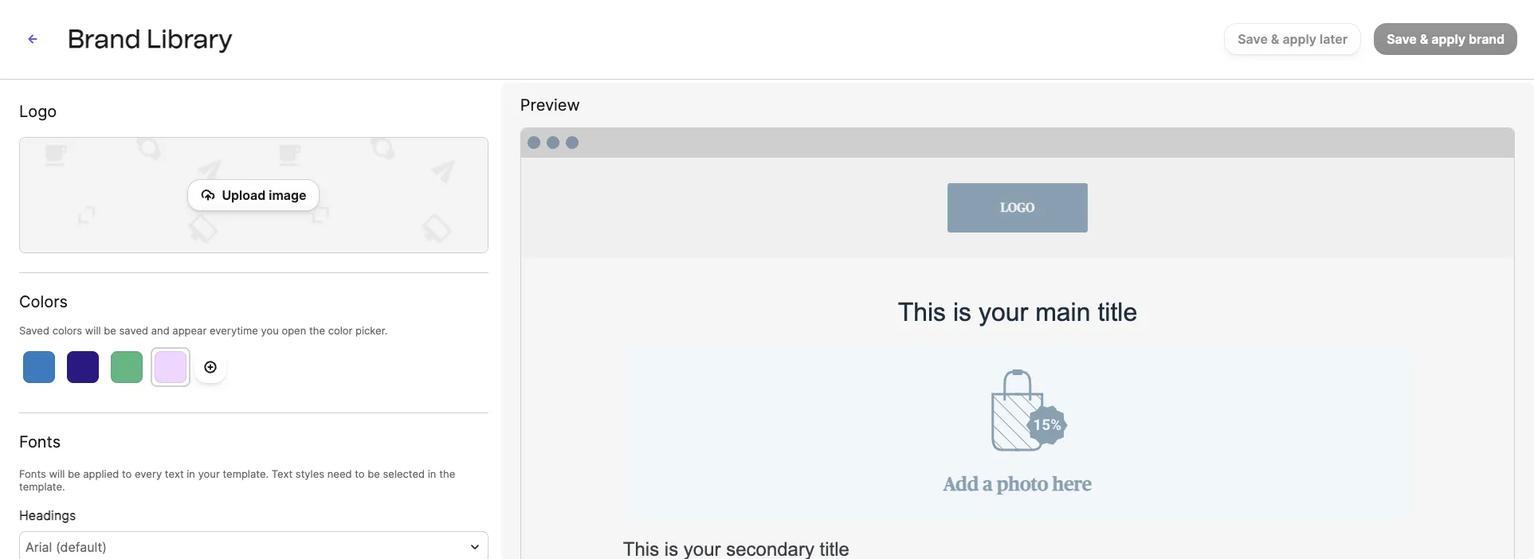 Task type: locate. For each thing, give the bounding box(es) containing it.
2 fonts from the top
[[19, 468, 46, 481]]

none field inside arial (default) 'popup button'
[[26, 538, 463, 557]]

0 horizontal spatial will
[[49, 468, 65, 481]]

1 horizontal spatial will
[[85, 324, 101, 337]]

0 vertical spatial your
[[979, 298, 1028, 327]]

saved
[[119, 324, 148, 337]]

template.
[[223, 468, 269, 481], [19, 481, 65, 493]]

arial (default)
[[26, 540, 107, 556]]

0 horizontal spatial apply
[[1283, 31, 1317, 47]]

0 vertical spatial fonts
[[19, 433, 61, 452]]

1 vertical spatial will
[[49, 468, 65, 481]]

is
[[953, 298, 972, 327]]

and
[[151, 324, 170, 337]]

will up headings
[[49, 468, 65, 481]]

0 horizontal spatial to
[[122, 468, 132, 481]]

1 horizontal spatial save
[[1387, 31, 1417, 47]]

in
[[187, 468, 195, 481], [428, 468, 436, 481]]

your
[[979, 298, 1028, 327], [198, 468, 220, 481]]

to right the need on the bottom left
[[355, 468, 365, 481]]

be left the selected
[[368, 468, 380, 481]]

your right is
[[979, 298, 1028, 327]]

fonts will be applied to every text in your template. text styles need to be selected in the template.
[[19, 468, 455, 493]]

apply
[[1283, 31, 1317, 47], [1432, 31, 1466, 47]]

arial
[[26, 540, 52, 556]]

1 vertical spatial fonts
[[19, 468, 46, 481]]

1 & from the left
[[1271, 31, 1280, 47]]

fonts inside "fonts will be applied to every text in your template. text styles need to be selected in the template."
[[19, 468, 46, 481]]

logo
[[19, 102, 57, 121]]

to left every
[[122, 468, 132, 481]]

0 horizontal spatial template.
[[19, 481, 65, 493]]

every
[[135, 468, 162, 481]]

the right the selected
[[439, 468, 455, 481]]

0 horizontal spatial in
[[187, 468, 195, 481]]

styles
[[296, 468, 324, 481]]

1 horizontal spatial be
[[104, 324, 116, 337]]

need
[[327, 468, 352, 481]]

your right text
[[198, 468, 220, 481]]

1 horizontal spatial &
[[1420, 31, 1429, 47]]

None field
[[26, 538, 463, 557]]

1 vertical spatial the
[[439, 468, 455, 481]]

the left color
[[309, 324, 325, 337]]

template. left text
[[223, 468, 269, 481]]

will right "colors"
[[85, 324, 101, 337]]

the
[[309, 324, 325, 337], [439, 468, 455, 481]]

1 vertical spatial your
[[198, 468, 220, 481]]

1 horizontal spatial your
[[979, 298, 1028, 327]]

apply for later
[[1283, 31, 1317, 47]]

open
[[282, 324, 306, 337]]

1 horizontal spatial the
[[439, 468, 455, 481]]

1 horizontal spatial to
[[355, 468, 365, 481]]

in right text
[[187, 468, 195, 481]]

(default)
[[56, 540, 107, 556]]

brand library
[[68, 24, 232, 55]]

1 fonts from the top
[[19, 433, 61, 452]]

apply left brand in the top of the page
[[1432, 31, 1466, 47]]

photo
[[997, 476, 1048, 495]]

0 horizontal spatial save
[[1238, 31, 1268, 47]]

& left the later
[[1271, 31, 1280, 47]]

1 horizontal spatial apply
[[1432, 31, 1466, 47]]

logo
[[1001, 201, 1035, 214]]

in right the selected
[[428, 468, 436, 481]]

& for save & apply brand
[[1420, 31, 1429, 47]]

text
[[272, 468, 293, 481]]

2 apply from the left
[[1432, 31, 1466, 47]]

0 horizontal spatial the
[[309, 324, 325, 337]]

be left applied
[[68, 468, 80, 481]]

be
[[104, 324, 116, 337], [68, 468, 80, 481], [368, 468, 380, 481]]

2 horizontal spatial be
[[368, 468, 380, 481]]

to
[[122, 468, 132, 481], [355, 468, 365, 481]]

be left saved
[[104, 324, 116, 337]]

colors
[[19, 292, 68, 312]]

later
[[1320, 31, 1348, 47]]

1 horizontal spatial in
[[428, 468, 436, 481]]

save
[[1238, 31, 1268, 47], [1387, 31, 1417, 47]]

save & apply later
[[1238, 31, 1348, 47]]

1 save from the left
[[1238, 31, 1268, 47]]

background image
[[20, 138, 488, 253]]

save for save & apply brand
[[1387, 31, 1417, 47]]

template. up headings
[[19, 481, 65, 493]]

will
[[85, 324, 101, 337], [49, 468, 65, 481]]

you
[[261, 324, 279, 337]]

brand
[[68, 24, 141, 55]]

& left brand in the top of the page
[[1420, 31, 1429, 47]]

saved
[[19, 324, 49, 337]]

fonts for fonts will be applied to every text in your template. text styles need to be selected in the template.
[[19, 468, 46, 481]]

2 save from the left
[[1387, 31, 1417, 47]]

apply left the later
[[1283, 31, 1317, 47]]

1 apply from the left
[[1283, 31, 1317, 47]]

0 horizontal spatial &
[[1271, 31, 1280, 47]]

&
[[1271, 31, 1280, 47], [1420, 31, 1429, 47]]

library
[[147, 24, 232, 55]]

0 horizontal spatial your
[[198, 468, 220, 481]]

2 & from the left
[[1420, 31, 1429, 47]]

fonts
[[19, 433, 61, 452], [19, 468, 46, 481]]



Task type: vqa. For each thing, say whether or not it's contained in the screenshot.
left___c25ys icon associated with Email
no



Task type: describe. For each thing, give the bounding box(es) containing it.
apply for brand
[[1432, 31, 1466, 47]]

save & apply later button
[[1224, 23, 1361, 55]]

2 to from the left
[[355, 468, 365, 481]]

0 horizontal spatial be
[[68, 468, 80, 481]]

arial (default) button
[[19, 532, 488, 559]]

text
[[165, 468, 184, 481]]

1 in from the left
[[187, 468, 195, 481]]

a
[[983, 476, 993, 495]]

applied
[[83, 468, 119, 481]]

brand
[[1469, 31, 1505, 47]]

save & apply brand button
[[1374, 23, 1518, 55]]

saved colors will be saved and appear everytime you open the color picker.
[[19, 324, 388, 337]]

title
[[1098, 298, 1137, 327]]

headings
[[19, 508, 76, 524]]

1 horizontal spatial template.
[[223, 468, 269, 481]]

image
[[269, 187, 306, 203]]

upload image button
[[188, 179, 320, 211]]

everytime
[[210, 324, 258, 337]]

preview
[[520, 96, 580, 115]]

will inside "fonts will be applied to every text in your template. text styles need to be selected in the template."
[[49, 468, 65, 481]]

here
[[1053, 476, 1092, 495]]

1 to from the left
[[122, 468, 132, 481]]

the inside "fonts will be applied to every text in your template. text styles need to be selected in the template."
[[439, 468, 455, 481]]

upload
[[222, 187, 266, 203]]

save & apply brand
[[1387, 31, 1505, 47]]

this
[[898, 298, 946, 327]]

main
[[1035, 298, 1091, 327]]

& for save & apply later
[[1271, 31, 1280, 47]]

fonts for fonts
[[19, 433, 61, 452]]

upload image
[[222, 187, 306, 203]]

colors
[[52, 324, 82, 337]]

2 in from the left
[[428, 468, 436, 481]]

add
[[943, 476, 979, 495]]

selected
[[383, 468, 425, 481]]

this is your main title
[[898, 298, 1137, 327]]

0 vertical spatial the
[[309, 324, 325, 337]]

color
[[328, 324, 353, 337]]

your inside "fonts will be applied to every text in your template. text styles need to be selected in the template."
[[198, 468, 220, 481]]

0 vertical spatial will
[[85, 324, 101, 337]]

appear
[[172, 324, 207, 337]]

picker.
[[356, 324, 388, 337]]

save for save & apply later
[[1238, 31, 1268, 47]]

add a photo here
[[943, 476, 1092, 495]]



